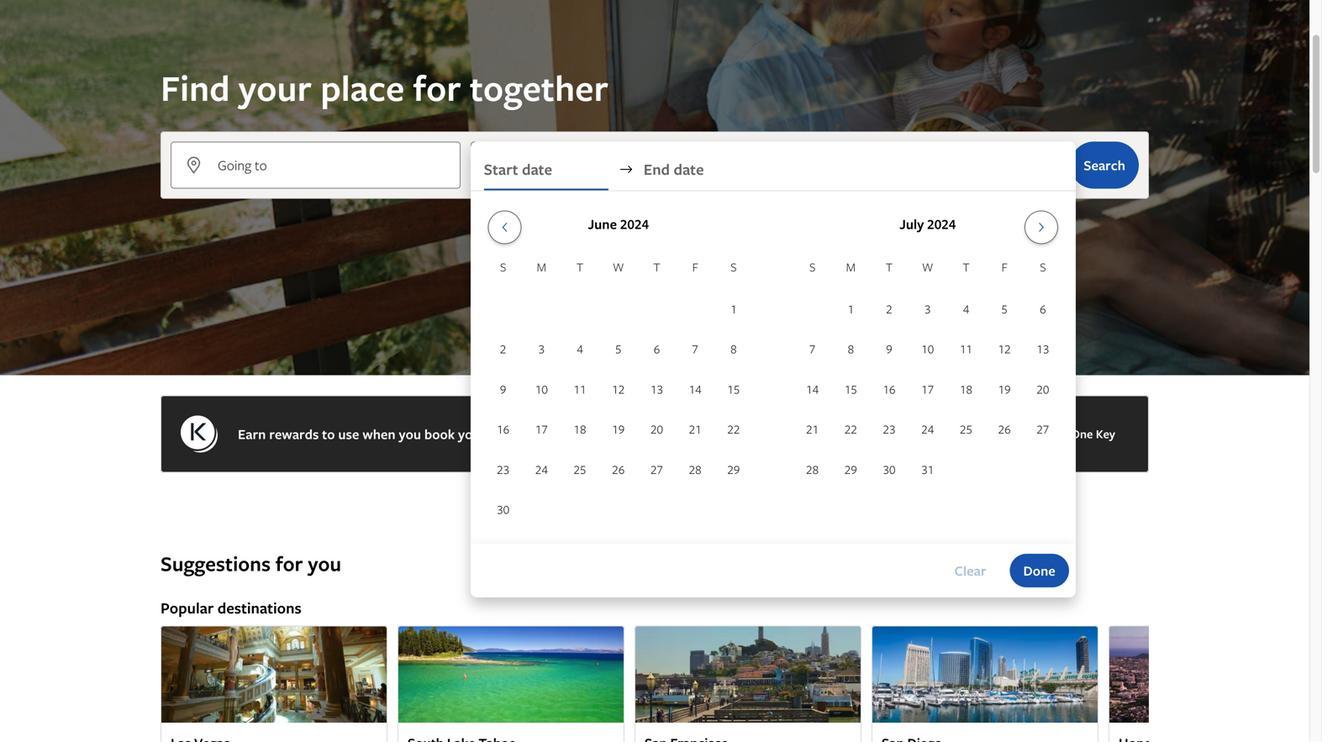 Task type: describe. For each thing, give the bounding box(es) containing it.
6 inside june 2024 element
[[654, 341, 660, 357]]

0 horizontal spatial you
[[308, 550, 341, 578]]

san francisco featuring a ferry, a high rise building and skyline image
[[635, 626, 862, 723]]

1 vertical spatial 11 button
[[561, 370, 599, 408]]

28 for first 28 button
[[689, 461, 702, 477]]

0 vertical spatial 17 button
[[909, 370, 947, 408]]

21 inside july 2024 element
[[806, 421, 819, 437]]

expedia,
[[628, 425, 679, 444]]

31
[[922, 461, 934, 477]]

10 for the right the 10 button
[[922, 341, 934, 357]]

0 horizontal spatial 30 button
[[484, 490, 523, 529]]

1 8 button from the left
[[715, 330, 753, 368]]

earn rewards to use when you book your next getaway on vrbo, expedia, and hotels.com
[[238, 425, 778, 444]]

suggestions for you
[[161, 550, 341, 578]]

30 for the top 30 button
[[883, 461, 896, 477]]

1 vertical spatial 24 button
[[523, 450, 561, 489]]

1 for 30
[[731, 301, 737, 317]]

1 vertical spatial 9 button
[[484, 370, 523, 408]]

14 for 1st 14 button from right
[[806, 381, 819, 397]]

0 vertical spatial 26 button
[[986, 410, 1024, 449]]

2024 for june 2024
[[620, 215, 649, 233]]

find
[[161, 64, 230, 112]]

2 14 button from the left
[[794, 370, 832, 408]]

and
[[682, 425, 705, 444]]

1 horizontal spatial 3 button
[[909, 290, 947, 328]]

1 horizontal spatial 4
[[963, 301, 970, 317]]

june 2024 element
[[484, 258, 753, 530]]

0 horizontal spatial 17 button
[[523, 410, 561, 449]]

0 horizontal spatial 10 button
[[523, 370, 561, 408]]

1 horizontal spatial 27 button
[[1024, 410, 1063, 449]]

3 t from the left
[[886, 259, 893, 275]]

2 15 button from the left
[[832, 370, 870, 408]]

12 for 12 button to the right
[[999, 341, 1011, 357]]

0 vertical spatial you
[[399, 425, 421, 444]]

1 horizontal spatial 10 button
[[909, 330, 947, 368]]

1 vertical spatial 12 button
[[599, 370, 638, 408]]

emerald bay state park image
[[398, 626, 625, 723]]

1 vertical spatial 6 button
[[638, 330, 676, 368]]

22 button inside july 2024 element
[[832, 410, 870, 449]]

1 15 button from the left
[[715, 370, 753, 408]]

1 horizontal spatial 9 button
[[870, 330, 909, 368]]

6 inside july 2024 element
[[1040, 301, 1047, 317]]

1 28 button from the left
[[676, 450, 715, 489]]

together
[[470, 64, 609, 112]]

use
[[338, 425, 359, 444]]

17 for the top 17 button
[[922, 381, 934, 397]]

26 inside june 2024 element
[[612, 461, 625, 477]]

12 for bottom 12 button
[[612, 381, 625, 397]]

0 horizontal spatial 13 button
[[638, 370, 676, 408]]

0 horizontal spatial 3 button
[[523, 330, 561, 368]]

getaway
[[519, 425, 570, 444]]

1 vertical spatial for
[[276, 550, 303, 578]]

vrbo,
[[592, 425, 625, 444]]

1 horizontal spatial 12 button
[[986, 330, 1024, 368]]

wizard region
[[0, 0, 1310, 598]]

25 for bottom 25 button
[[574, 461, 587, 477]]

done button
[[1010, 554, 1069, 588]]

1 vertical spatial 2 button
[[484, 330, 523, 368]]

2 t from the left
[[654, 259, 661, 275]]

next month image
[[1032, 221, 1052, 234]]

las vegas featuring interior views image
[[161, 626, 388, 723]]

29 for 2nd 29 button from right
[[728, 461, 740, 477]]

recently viewed region
[[151, 523, 1159, 550]]

1 horizontal spatial 13 button
[[1024, 330, 1063, 368]]

0 horizontal spatial 26 button
[[599, 450, 638, 489]]

1 7 button from the left
[[676, 330, 715, 368]]

9 for rightmost '9' button
[[886, 341, 893, 357]]

find your place for together
[[161, 64, 609, 112]]

0 vertical spatial 23 button
[[870, 410, 909, 449]]

0 vertical spatial 6 button
[[1024, 290, 1063, 328]]

0 horizontal spatial 4 button
[[561, 330, 599, 368]]

1 vertical spatial 18 button
[[561, 410, 599, 449]]

8 for second 8 button from the right
[[731, 341, 737, 357]]

3 inside june 2024 element
[[539, 341, 545, 357]]

your inside wizard region
[[239, 64, 312, 112]]

0 horizontal spatial 20 button
[[638, 410, 676, 449]]

0 horizontal spatial 27 button
[[638, 450, 676, 489]]

1 horizontal spatial 18 button
[[947, 370, 986, 408]]

1 horizontal spatial 25 button
[[947, 410, 986, 449]]

f for june 2024
[[692, 259, 699, 275]]

hotels.com
[[708, 425, 778, 444]]

to
[[322, 425, 335, 444]]

1 horizontal spatial 20 button
[[1024, 370, 1063, 408]]

13 for the right 13 button
[[1037, 341, 1050, 357]]

16 inside july 2024 element
[[883, 381, 896, 397]]

1 vertical spatial 16 button
[[484, 410, 523, 449]]

0 vertical spatial 11 button
[[947, 330, 986, 368]]

june 2024
[[588, 215, 649, 233]]

5 inside july 2024 element
[[1002, 301, 1008, 317]]

27 for the left 27 button
[[651, 461, 663, 477]]

july 2024
[[900, 215, 956, 233]]

25 for right 25 button
[[960, 421, 973, 437]]

0 vertical spatial 16 button
[[870, 370, 909, 408]]

date for end date
[[674, 159, 704, 180]]

june
[[588, 215, 617, 233]]

1 horizontal spatial 24 button
[[909, 410, 947, 449]]

book
[[425, 425, 455, 444]]

3 inside july 2024 element
[[925, 301, 931, 317]]

30 for the left 30 button
[[497, 502, 510, 518]]

8 for 2nd 8 button from left
[[848, 341, 854, 357]]

start
[[484, 159, 518, 180]]

1 horizontal spatial 2 button
[[870, 290, 909, 328]]

1 14 button from the left
[[676, 370, 715, 408]]

0 vertical spatial 30 button
[[870, 450, 909, 489]]

19 button inside june 2024 element
[[599, 410, 638, 449]]

28 for 1st 28 button from right
[[806, 461, 819, 477]]

1 for 6
[[848, 301, 854, 317]]

popular
[[161, 598, 214, 618]]

5 inside june 2024 element
[[615, 341, 622, 357]]

when
[[363, 425, 396, 444]]

end date button
[[644, 148, 768, 190]]

2 s from the left
[[731, 259, 737, 275]]

place
[[321, 64, 405, 112]]

11 for the topmost 11 button
[[960, 341, 973, 357]]



Task type: locate. For each thing, give the bounding box(es) containing it.
15 for 2nd 15 button from left
[[845, 381, 857, 397]]

1 vertical spatial 19
[[612, 421, 625, 437]]

1 horizontal spatial 4 button
[[947, 290, 986, 328]]

17 button
[[909, 370, 947, 408], [523, 410, 561, 449]]

f inside june 2024 element
[[692, 259, 699, 275]]

0 horizontal spatial 18 button
[[561, 410, 599, 449]]

show previous card image
[[151, 688, 171, 702]]

m for june 2024
[[537, 259, 547, 275]]

1 horizontal spatial 29 button
[[832, 450, 870, 489]]

m for july 2024
[[846, 259, 856, 275]]

1 8 from the left
[[731, 341, 737, 357]]

application inside wizard region
[[484, 204, 1063, 530]]

1 m from the left
[[537, 259, 547, 275]]

m inside july 2024 element
[[846, 259, 856, 275]]

0 vertical spatial 24
[[922, 421, 934, 437]]

application
[[484, 204, 1063, 530]]

27 button
[[1024, 410, 1063, 449], [638, 450, 676, 489]]

0 vertical spatial 11
[[960, 341, 973, 357]]

19 button inside july 2024 element
[[986, 370, 1024, 408]]

12 button
[[986, 330, 1024, 368], [599, 370, 638, 408]]

16
[[883, 381, 896, 397], [497, 421, 510, 437]]

0 horizontal spatial 8
[[731, 341, 737, 357]]

30
[[883, 461, 896, 477], [497, 502, 510, 518]]

1 7 from the left
[[692, 341, 699, 357]]

1 inside june 2024 element
[[731, 301, 737, 317]]

17 for the left 17 button
[[535, 421, 548, 437]]

29
[[728, 461, 740, 477], [845, 461, 857, 477]]

1 inside july 2024 element
[[848, 301, 854, 317]]

2024 for july 2024
[[928, 215, 956, 233]]

w down june 2024
[[613, 259, 624, 275]]

14 inside july 2024 element
[[806, 381, 819, 397]]

2 1 from the left
[[848, 301, 854, 317]]

date right end
[[674, 159, 704, 180]]

25 inside july 2024 element
[[960, 421, 973, 437]]

1 vertical spatial 4 button
[[561, 330, 599, 368]]

2 28 button from the left
[[794, 450, 832, 489]]

21 inside june 2024 element
[[689, 421, 702, 437]]

0 horizontal spatial 11 button
[[561, 370, 599, 408]]

1 14 from the left
[[689, 381, 702, 397]]

1
[[731, 301, 737, 317], [848, 301, 854, 317]]

1 s from the left
[[500, 259, 506, 275]]

2 2024 from the left
[[928, 215, 956, 233]]

4 t from the left
[[963, 259, 970, 275]]

29 button left 31
[[832, 450, 870, 489]]

w inside july 2024 element
[[922, 259, 934, 275]]

1 horizontal spatial 6
[[1040, 301, 1047, 317]]

1 vertical spatial 17
[[535, 421, 548, 437]]

search
[[1084, 156, 1126, 174]]

1 29 button from the left
[[715, 450, 753, 489]]

marina district featuring a bay or harbor image
[[872, 626, 1099, 723]]

9 inside july 2024 element
[[886, 341, 893, 357]]

previous month image
[[495, 221, 515, 234]]

23 for topmost 23 button
[[883, 421, 896, 437]]

13 inside june 2024 element
[[651, 381, 663, 397]]

2 7 from the left
[[810, 341, 816, 357]]

2 8 from the left
[[848, 341, 854, 357]]

19 inside july 2024 element
[[999, 381, 1011, 397]]

26 button
[[986, 410, 1024, 449], [599, 450, 638, 489]]

date inside "start date" button
[[522, 159, 552, 180]]

1 horizontal spatial for
[[413, 64, 461, 112]]

7
[[692, 341, 699, 357], [810, 341, 816, 357]]

18 inside june 2024 element
[[574, 421, 587, 437]]

10 for leftmost the 10 button
[[535, 381, 548, 397]]

0 horizontal spatial 1 button
[[715, 290, 753, 328]]

13 for the leftmost 13 button
[[651, 381, 663, 397]]

17 button left on
[[523, 410, 561, 449]]

1 horizontal spatial 17 button
[[909, 370, 947, 408]]

8
[[731, 341, 737, 357], [848, 341, 854, 357]]

2 29 from the left
[[845, 461, 857, 477]]

1 21 button from the left
[[676, 410, 715, 449]]

2 14 from the left
[[806, 381, 819, 397]]

31 button
[[909, 450, 947, 489]]

date right start
[[522, 159, 552, 180]]

1 horizontal spatial 24
[[922, 421, 934, 437]]

1 vertical spatial 5 button
[[599, 330, 638, 368]]

1 1 button from the left
[[715, 290, 753, 328]]

16 inside june 2024 element
[[497, 421, 510, 437]]

11 button
[[947, 330, 986, 368], [561, 370, 599, 408]]

29 for first 29 button from the right
[[845, 461, 857, 477]]

1 horizontal spatial 26 button
[[986, 410, 1024, 449]]

search button
[[1071, 142, 1139, 189]]

for right place on the top left of page
[[413, 64, 461, 112]]

20 inside july 2024 element
[[1037, 381, 1050, 397]]

0 vertical spatial 6
[[1040, 301, 1047, 317]]

1 vertical spatial 10 button
[[523, 370, 561, 408]]

1 horizontal spatial 30 button
[[870, 450, 909, 489]]

9 button
[[870, 330, 909, 368], [484, 370, 523, 408]]

8 inside june 2024 element
[[731, 341, 737, 357]]

23 button up 31 button
[[870, 410, 909, 449]]

26 inside july 2024 element
[[999, 421, 1011, 437]]

w
[[613, 259, 624, 275], [922, 259, 934, 275]]

11 inside july 2024 element
[[960, 341, 973, 357]]

25 inside june 2024 element
[[574, 461, 587, 477]]

23 button
[[870, 410, 909, 449], [484, 450, 523, 489]]

1 vertical spatial 3 button
[[523, 330, 561, 368]]

27
[[1037, 421, 1050, 437], [651, 461, 663, 477]]

16 button
[[870, 370, 909, 408], [484, 410, 523, 449]]

0 horizontal spatial 9
[[500, 381, 506, 397]]

23
[[883, 421, 896, 437], [497, 461, 510, 477]]

17 button up 31 button
[[909, 370, 947, 408]]

22 button inside june 2024 element
[[715, 410, 753, 449]]

23 button down next
[[484, 450, 523, 489]]

5
[[1002, 301, 1008, 317], [615, 341, 622, 357]]

11 inside june 2024 element
[[574, 381, 587, 397]]

directional image
[[619, 162, 634, 177]]

0 vertical spatial 3
[[925, 301, 931, 317]]

29 button down hotels.com
[[715, 450, 753, 489]]

21 right expedia,
[[689, 421, 702, 437]]

13 button
[[1024, 330, 1063, 368], [638, 370, 676, 408]]

1 vertical spatial 4
[[577, 341, 583, 357]]

2 29 button from the left
[[832, 450, 870, 489]]

12 inside july 2024 element
[[999, 341, 1011, 357]]

w down july 2024
[[922, 259, 934, 275]]

1 28 from the left
[[689, 461, 702, 477]]

3 s from the left
[[810, 259, 816, 275]]

0 horizontal spatial 13
[[651, 381, 663, 397]]

0 horizontal spatial 14 button
[[676, 370, 715, 408]]

date inside the "end date" button
[[674, 159, 704, 180]]

you
[[399, 425, 421, 444], [308, 550, 341, 578]]

25 button
[[947, 410, 986, 449], [561, 450, 599, 489]]

17 inside june 2024 element
[[535, 421, 548, 437]]

0 horizontal spatial 19 button
[[599, 410, 638, 449]]

10 button
[[909, 330, 947, 368], [523, 370, 561, 408]]

date for start date
[[522, 159, 552, 180]]

2 for the right 2 button
[[886, 301, 893, 317]]

0 vertical spatial 24 button
[[909, 410, 947, 449]]

17 left on
[[535, 421, 548, 437]]

7 for first 7 button from the right
[[810, 341, 816, 357]]

1 vertical spatial 24
[[535, 461, 548, 477]]

w for june
[[613, 259, 624, 275]]

4 s from the left
[[1040, 259, 1046, 275]]

19
[[999, 381, 1011, 397], [612, 421, 625, 437]]

21 right hotels.com
[[806, 421, 819, 437]]

0 vertical spatial 4 button
[[947, 290, 986, 328]]

2 8 button from the left
[[832, 330, 870, 368]]

earn
[[238, 425, 266, 444]]

14
[[689, 381, 702, 397], [806, 381, 819, 397]]

18 inside july 2024 element
[[960, 381, 973, 397]]

29 left 31
[[845, 461, 857, 477]]

0 vertical spatial 20 button
[[1024, 370, 1063, 408]]

date
[[522, 159, 552, 180], [674, 159, 704, 180]]

2 button
[[870, 290, 909, 328], [484, 330, 523, 368]]

1 date from the left
[[522, 159, 552, 180]]

8 button
[[715, 330, 753, 368], [832, 330, 870, 368]]

0 horizontal spatial 12 button
[[599, 370, 638, 408]]

21 button inside june 2024 element
[[676, 410, 715, 449]]

w inside june 2024 element
[[613, 259, 624, 275]]

0 horizontal spatial 22 button
[[715, 410, 753, 449]]

popular destinations
[[161, 598, 302, 618]]

14 for 2nd 14 button from the right
[[689, 381, 702, 397]]

0 horizontal spatial w
[[613, 259, 624, 275]]

0 vertical spatial 4
[[963, 301, 970, 317]]

28 inside july 2024 element
[[806, 461, 819, 477]]

0 horizontal spatial 6
[[654, 341, 660, 357]]

30 button down next
[[484, 490, 523, 529]]

2 f from the left
[[1002, 259, 1008, 275]]

2 7 button from the left
[[794, 330, 832, 368]]

1 vertical spatial 26 button
[[599, 450, 638, 489]]

1 vertical spatial your
[[458, 425, 486, 444]]

30 left 31
[[883, 461, 896, 477]]

1 vertical spatial 11
[[574, 381, 587, 397]]

end
[[644, 159, 670, 180]]

19 for 19 button in the june 2024 element
[[612, 421, 625, 437]]

27 for rightmost 27 button
[[1037, 421, 1050, 437]]

29 inside july 2024 element
[[845, 461, 857, 477]]

2 21 button from the left
[[794, 410, 832, 449]]

1 horizontal spatial 8 button
[[832, 330, 870, 368]]

1 22 from the left
[[728, 421, 740, 437]]

4
[[963, 301, 970, 317], [577, 341, 583, 357]]

1 vertical spatial 6
[[654, 341, 660, 357]]

15 inside july 2024 element
[[845, 381, 857, 397]]

1 vertical spatial 20 button
[[638, 410, 676, 449]]

1 vertical spatial 18
[[574, 421, 587, 437]]

show next card image
[[1139, 688, 1159, 702]]

0 vertical spatial 3 button
[[909, 290, 947, 328]]

22
[[728, 421, 740, 437], [845, 421, 857, 437]]

30 inside july 2024 element
[[883, 461, 896, 477]]

20 inside june 2024 element
[[651, 421, 663, 437]]

t
[[577, 259, 584, 275], [654, 259, 661, 275], [886, 259, 893, 275], [963, 259, 970, 275]]

0 horizontal spatial 23 button
[[484, 450, 523, 489]]

15 inside june 2024 element
[[728, 381, 740, 397]]

29 down hotels.com
[[728, 461, 740, 477]]

1 horizontal spatial 9
[[886, 341, 893, 357]]

14 button
[[676, 370, 715, 408], [794, 370, 832, 408]]

24 for right 24 button
[[922, 421, 934, 437]]

rewards
[[269, 425, 319, 444]]

f inside july 2024 element
[[1002, 259, 1008, 275]]

1 22 button from the left
[[715, 410, 753, 449]]

8 inside july 2024 element
[[848, 341, 854, 357]]

21
[[689, 421, 702, 437], [806, 421, 819, 437]]

suggestions
[[161, 550, 271, 578]]

29 inside june 2024 element
[[728, 461, 740, 477]]

7 for first 7 button
[[692, 341, 699, 357]]

2 21 from the left
[[806, 421, 819, 437]]

2 22 from the left
[[845, 421, 857, 437]]

0 horizontal spatial 2 button
[[484, 330, 523, 368]]

1 vertical spatial 10
[[535, 381, 548, 397]]

22 inside june 2024 element
[[728, 421, 740, 437]]

24 button up 31 button
[[909, 410, 947, 449]]

0 vertical spatial 13
[[1037, 341, 1050, 357]]

0 horizontal spatial 24 button
[[523, 450, 561, 489]]

30 button left 31
[[870, 450, 909, 489]]

9 for '9' button to the bottom
[[500, 381, 506, 397]]

7 inside july 2024 element
[[810, 341, 816, 357]]

f
[[692, 259, 699, 275], [1002, 259, 1008, 275]]

5 button inside july 2024 element
[[986, 290, 1024, 328]]

1 horizontal spatial 25
[[960, 421, 973, 437]]

0 horizontal spatial 25
[[574, 461, 587, 477]]

24 button down getaway
[[523, 450, 561, 489]]

15
[[728, 381, 740, 397], [845, 381, 857, 397]]

9
[[886, 341, 893, 357], [500, 381, 506, 397]]

2 m from the left
[[846, 259, 856, 275]]

your left next
[[458, 425, 486, 444]]

for inside wizard region
[[413, 64, 461, 112]]

20 button
[[1024, 370, 1063, 408], [638, 410, 676, 449]]

0 horizontal spatial 22
[[728, 421, 740, 437]]

30 down next
[[497, 502, 510, 518]]

1 21 from the left
[[689, 421, 702, 437]]

1 2024 from the left
[[620, 215, 649, 233]]

on
[[573, 425, 589, 444]]

0 horizontal spatial m
[[537, 259, 547, 275]]

1 horizontal spatial 11 button
[[947, 330, 986, 368]]

13
[[1037, 341, 1050, 357], [651, 381, 663, 397]]

11 for bottommost 11 button
[[574, 381, 587, 397]]

1 vertical spatial 3
[[539, 341, 545, 357]]

1 15 from the left
[[728, 381, 740, 397]]

1 button for 30
[[715, 290, 753, 328]]

0 vertical spatial 16
[[883, 381, 896, 397]]

1 vertical spatial 16
[[497, 421, 510, 437]]

2 w from the left
[[922, 259, 934, 275]]

1 horizontal spatial 6 button
[[1024, 290, 1063, 328]]

application containing june 2024
[[484, 204, 1063, 530]]

for up destinations
[[276, 550, 303, 578]]

1 vertical spatial 13
[[651, 381, 663, 397]]

s
[[500, 259, 506, 275], [731, 259, 737, 275], [810, 259, 816, 275], [1040, 259, 1046, 275]]

your right find
[[239, 64, 312, 112]]

1 1 from the left
[[731, 301, 737, 317]]

17
[[922, 381, 934, 397], [535, 421, 548, 437]]

29 button
[[715, 450, 753, 489], [832, 450, 870, 489]]

1 vertical spatial 12
[[612, 381, 625, 397]]

0 horizontal spatial 5 button
[[599, 330, 638, 368]]

12 inside june 2024 element
[[612, 381, 625, 397]]

1 horizontal spatial your
[[458, 425, 486, 444]]

2024
[[620, 215, 649, 233], [928, 215, 956, 233]]

1 29 from the left
[[728, 461, 740, 477]]

0 horizontal spatial 29 button
[[715, 450, 753, 489]]

24 up 31
[[922, 421, 934, 437]]

1 vertical spatial 25 button
[[561, 450, 599, 489]]

5 button inside june 2024 element
[[599, 330, 638, 368]]

7 inside june 2024 element
[[692, 341, 699, 357]]

24
[[922, 421, 934, 437], [535, 461, 548, 477]]

5 button
[[986, 290, 1024, 328], [599, 330, 638, 368]]

28 inside june 2024 element
[[689, 461, 702, 477]]

1 vertical spatial 9
[[500, 381, 506, 397]]

2
[[886, 301, 893, 317], [500, 341, 506, 357]]

13 inside july 2024 element
[[1037, 341, 1050, 357]]

4 button
[[947, 290, 986, 328], [561, 330, 599, 368]]

0 horizontal spatial 20
[[651, 421, 663, 437]]

15 for 2nd 15 button from the right
[[728, 381, 740, 397]]

0 horizontal spatial 26
[[612, 461, 625, 477]]

30 inside june 2024 element
[[497, 502, 510, 518]]

1 t from the left
[[577, 259, 584, 275]]

14 inside june 2024 element
[[689, 381, 702, 397]]

0 horizontal spatial 21 button
[[676, 410, 715, 449]]

26
[[999, 421, 1011, 437], [612, 461, 625, 477]]

1 horizontal spatial 30
[[883, 461, 896, 477]]

0 horizontal spatial 8 button
[[715, 330, 753, 368]]

your
[[239, 64, 312, 112], [458, 425, 486, 444]]

0 vertical spatial 2
[[886, 301, 893, 317]]

next
[[489, 425, 516, 444]]

27 inside july 2024 element
[[1037, 421, 1050, 437]]

0 horizontal spatial 15
[[728, 381, 740, 397]]

25 button down on
[[561, 450, 599, 489]]

1 horizontal spatial 14
[[806, 381, 819, 397]]

12
[[999, 341, 1011, 357], [612, 381, 625, 397]]

10 inside july 2024 element
[[922, 341, 934, 357]]

11
[[960, 341, 973, 357], [574, 381, 587, 397]]

25 button up 31 button
[[947, 410, 986, 449]]

2 28 from the left
[[806, 461, 819, 477]]

24 down getaway
[[535, 461, 548, 477]]

2 1 button from the left
[[832, 290, 870, 328]]

3 button
[[909, 290, 947, 328], [523, 330, 561, 368]]

makiki - lower punchbowl - tantalus showing landscape views, a sunset and a city image
[[1109, 626, 1323, 723]]

1 horizontal spatial 7 button
[[794, 330, 832, 368]]

1 f from the left
[[692, 259, 699, 275]]

19 inside june 2024 element
[[612, 421, 625, 437]]

24 for bottom 24 button
[[535, 461, 548, 477]]

0 vertical spatial 27
[[1037, 421, 1050, 437]]

m
[[537, 259, 547, 275], [846, 259, 856, 275]]

1 vertical spatial 25
[[574, 461, 587, 477]]

23 inside june 2024 element
[[497, 461, 510, 477]]

30 button
[[870, 450, 909, 489], [484, 490, 523, 529]]

done
[[1024, 562, 1056, 580]]

1 horizontal spatial 10
[[922, 341, 934, 357]]

6
[[1040, 301, 1047, 317], [654, 341, 660, 357]]

10
[[922, 341, 934, 357], [535, 381, 548, 397]]

7 button
[[676, 330, 715, 368], [794, 330, 832, 368]]

25
[[960, 421, 973, 437], [574, 461, 587, 477]]

21 button
[[676, 410, 715, 449], [794, 410, 832, 449]]

2024 right july
[[928, 215, 956, 233]]

0 vertical spatial 10 button
[[909, 330, 947, 368]]

6 button
[[1024, 290, 1063, 328], [638, 330, 676, 368]]

17 inside july 2024 element
[[922, 381, 934, 397]]

july 2024 element
[[794, 258, 1063, 490]]

july
[[900, 215, 924, 233]]

1 horizontal spatial 12
[[999, 341, 1011, 357]]

1 button for 6
[[832, 290, 870, 328]]

1 w from the left
[[613, 259, 624, 275]]

1 vertical spatial 26
[[612, 461, 625, 477]]

0 vertical spatial 18 button
[[947, 370, 986, 408]]

28
[[689, 461, 702, 477], [806, 461, 819, 477]]

destinations
[[218, 598, 302, 618]]

2 date from the left
[[674, 159, 704, 180]]

22 inside july 2024 element
[[845, 421, 857, 437]]

end date
[[644, 159, 704, 180]]

9 inside june 2024 element
[[500, 381, 506, 397]]

19 for 19 button in july 2024 element
[[999, 381, 1011, 397]]

2 for bottom 2 button
[[500, 341, 506, 357]]

2 22 button from the left
[[832, 410, 870, 449]]

0 vertical spatial 10
[[922, 341, 934, 357]]

2024 right june
[[620, 215, 649, 233]]

20
[[1037, 381, 1050, 397], [651, 421, 663, 437]]

m inside june 2024 element
[[537, 259, 547, 275]]

18
[[960, 381, 973, 397], [574, 421, 587, 437]]

0 vertical spatial 5
[[1002, 301, 1008, 317]]

start date button
[[484, 148, 609, 190]]

17 up 31
[[922, 381, 934, 397]]

2 15 from the left
[[845, 381, 857, 397]]

1 horizontal spatial 28 button
[[794, 450, 832, 489]]

1 button
[[715, 290, 753, 328], [832, 290, 870, 328]]

23 for leftmost 23 button
[[497, 461, 510, 477]]

for
[[413, 64, 461, 112], [276, 550, 303, 578]]

start date
[[484, 159, 552, 180]]

3
[[925, 301, 931, 317], [539, 341, 545, 357]]

w for july
[[922, 259, 934, 275]]

23 inside july 2024 element
[[883, 421, 896, 437]]

0 horizontal spatial 4
[[577, 341, 583, 357]]

27 inside june 2024 element
[[651, 461, 663, 477]]

15 button
[[715, 370, 753, 408], [832, 370, 870, 408]]

1 horizontal spatial 27
[[1037, 421, 1050, 437]]

10 inside june 2024 element
[[535, 381, 548, 397]]

f for july 2024
[[1002, 259, 1008, 275]]



Task type: vqa. For each thing, say whether or not it's contained in the screenshot.
14
yes



